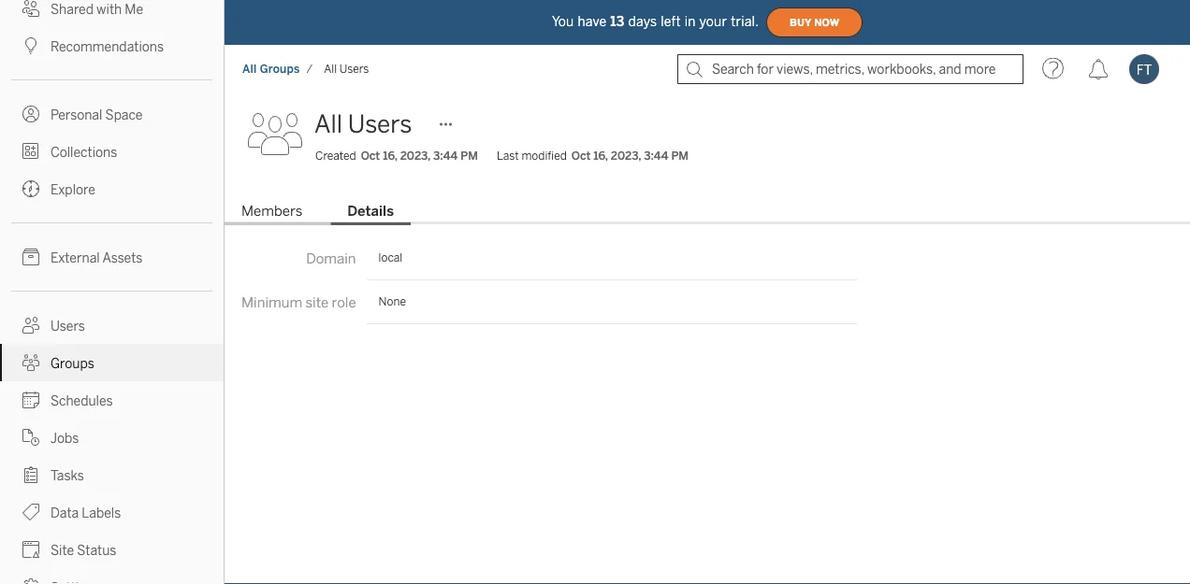 Task type: vqa. For each thing, say whether or not it's contained in the screenshot.
"Buy Now" Button
yes



Task type: describe. For each thing, give the bounding box(es) containing it.
1 pm from the left
[[461, 149, 478, 163]]

you have 13 days left in your trial.
[[552, 14, 759, 29]]

tasks
[[51, 468, 84, 484]]

shared with me link
[[0, 0, 224, 27]]

all users main content
[[225, 94, 1190, 585]]

users link
[[0, 307, 224, 344]]

2 2023, from the left
[[611, 149, 641, 163]]

2 3:44 from the left
[[644, 149, 669, 163]]

all right /
[[324, 62, 337, 76]]

created oct 16, 2023, 3:44 pm
[[315, 149, 478, 163]]

1 horizontal spatial groups
[[260, 62, 300, 76]]

site
[[51, 543, 74, 559]]

explore
[[51, 182, 95, 197]]

site status link
[[0, 532, 224, 569]]

group image
[[247, 106, 303, 162]]

minimum site role
[[241, 294, 356, 311]]

with
[[96, 1, 122, 17]]

last
[[497, 149, 519, 163]]

trial.
[[731, 14, 759, 29]]

all left /
[[242, 62, 257, 76]]

all users inside 'main content'
[[314, 110, 412, 139]]

13
[[610, 14, 625, 29]]

tasks link
[[0, 457, 224, 494]]

recommendations
[[51, 39, 164, 54]]

external
[[51, 250, 100, 266]]

schedules link
[[0, 382, 224, 419]]

space
[[105, 107, 143, 123]]

groups link
[[0, 344, 224, 382]]

modified
[[522, 149, 567, 163]]

me
[[125, 1, 143, 17]]

2 vertical spatial users
[[51, 319, 85, 334]]

personal
[[51, 107, 102, 123]]

collections link
[[0, 133, 224, 170]]

data
[[51, 506, 79, 521]]

site status
[[51, 543, 116, 559]]

users inside 'main content'
[[348, 110, 412, 139]]

shared
[[51, 1, 94, 17]]

/
[[306, 62, 313, 76]]

external assets
[[51, 250, 143, 266]]

have
[[578, 14, 607, 29]]

now
[[814, 17, 840, 28]]

shared with me
[[51, 1, 143, 17]]

buy now button
[[767, 7, 863, 37]]

1 oct from the left
[[361, 149, 380, 163]]

2 pm from the left
[[671, 149, 689, 163]]

1 2023, from the left
[[400, 149, 431, 163]]

data labels link
[[0, 494, 224, 532]]

members
[[241, 203, 303, 220]]



Task type: locate. For each thing, give the bounding box(es) containing it.
pm left last
[[461, 149, 478, 163]]

2 16, from the left
[[594, 149, 608, 163]]

days
[[628, 14, 657, 29]]

assets
[[102, 250, 143, 266]]

1 vertical spatial all users
[[314, 110, 412, 139]]

last modified oct 16, 2023, 3:44 pm
[[497, 149, 689, 163]]

2023, right "created"
[[400, 149, 431, 163]]

1 horizontal spatial 2023,
[[611, 149, 641, 163]]

0 vertical spatial users
[[340, 62, 369, 76]]

schedules
[[51, 394, 113, 409]]

0 vertical spatial groups
[[260, 62, 300, 76]]

0 horizontal spatial 16,
[[383, 149, 397, 163]]

Search for views, metrics, workbooks, and more text field
[[678, 54, 1024, 84]]

jobs
[[51, 431, 79, 446]]

oct right "created"
[[361, 149, 380, 163]]

1 horizontal spatial oct
[[572, 149, 591, 163]]

3:44 left last
[[433, 149, 458, 163]]

minimum
[[241, 294, 302, 311]]

16, right the modified
[[594, 149, 608, 163]]

1 horizontal spatial 3:44
[[644, 149, 669, 163]]

1 vertical spatial groups
[[51, 356, 94, 372]]

data labels
[[51, 506, 121, 521]]

all users element
[[318, 62, 375, 76]]

buy
[[790, 17, 812, 28]]

created
[[315, 149, 356, 163]]

0 horizontal spatial 2023,
[[400, 149, 431, 163]]

role
[[332, 294, 356, 311]]

personal space link
[[0, 95, 224, 133]]

1 3:44 from the left
[[433, 149, 458, 163]]

explore link
[[0, 170, 224, 208]]

all groups link
[[241, 61, 301, 77]]

none
[[379, 295, 406, 309]]

16, right "created"
[[383, 149, 397, 163]]

in
[[685, 14, 696, 29]]

left
[[661, 14, 681, 29]]

external assets link
[[0, 239, 224, 276]]

details
[[348, 203, 394, 220]]

1 vertical spatial users
[[348, 110, 412, 139]]

1 horizontal spatial pm
[[671, 149, 689, 163]]

users
[[340, 62, 369, 76], [348, 110, 412, 139], [51, 319, 85, 334]]

1 16, from the left
[[383, 149, 397, 163]]

all users up "created"
[[314, 110, 412, 139]]

sub-spaces tab list
[[225, 201, 1190, 225]]

personal space
[[51, 107, 143, 123]]

jobs link
[[0, 419, 224, 457]]

groups
[[260, 62, 300, 76], [51, 356, 94, 372]]

0 horizontal spatial pm
[[461, 149, 478, 163]]

you
[[552, 14, 574, 29]]

3:44 up the sub-spaces tab list at the top of the page
[[644, 149, 669, 163]]

users up groups link
[[51, 319, 85, 334]]

2023,
[[400, 149, 431, 163], [611, 149, 641, 163]]

domain
[[306, 250, 356, 267]]

users up created oct 16, 2023, 3:44 pm
[[348, 110, 412, 139]]

0 horizontal spatial oct
[[361, 149, 380, 163]]

labels
[[82, 506, 121, 521]]

groups up schedules
[[51, 356, 94, 372]]

local
[[379, 251, 402, 265]]

pm up the sub-spaces tab list at the top of the page
[[671, 149, 689, 163]]

1 horizontal spatial 16,
[[594, 149, 608, 163]]

all up "created"
[[314, 110, 343, 139]]

all groups /
[[242, 62, 313, 76]]

groups left /
[[260, 62, 300, 76]]

2 oct from the left
[[572, 149, 591, 163]]

0 horizontal spatial groups
[[51, 356, 94, 372]]

pm
[[461, 149, 478, 163], [671, 149, 689, 163]]

16,
[[383, 149, 397, 163], [594, 149, 608, 163]]

3:44
[[433, 149, 458, 163], [644, 149, 669, 163]]

status
[[77, 543, 116, 559]]

all
[[242, 62, 257, 76], [324, 62, 337, 76], [314, 110, 343, 139]]

buy now
[[790, 17, 840, 28]]

all users right /
[[324, 62, 369, 76]]

all inside 'main content'
[[314, 110, 343, 139]]

site
[[306, 294, 329, 311]]

recommendations link
[[0, 27, 224, 65]]

users right /
[[340, 62, 369, 76]]

collections
[[51, 145, 117, 160]]

your
[[700, 14, 727, 29]]

oct
[[361, 149, 380, 163], [572, 149, 591, 163]]

0 vertical spatial all users
[[324, 62, 369, 76]]

all users
[[324, 62, 369, 76], [314, 110, 412, 139]]

oct right the modified
[[572, 149, 591, 163]]

0 horizontal spatial 3:44
[[433, 149, 458, 163]]

2023, right the modified
[[611, 149, 641, 163]]



